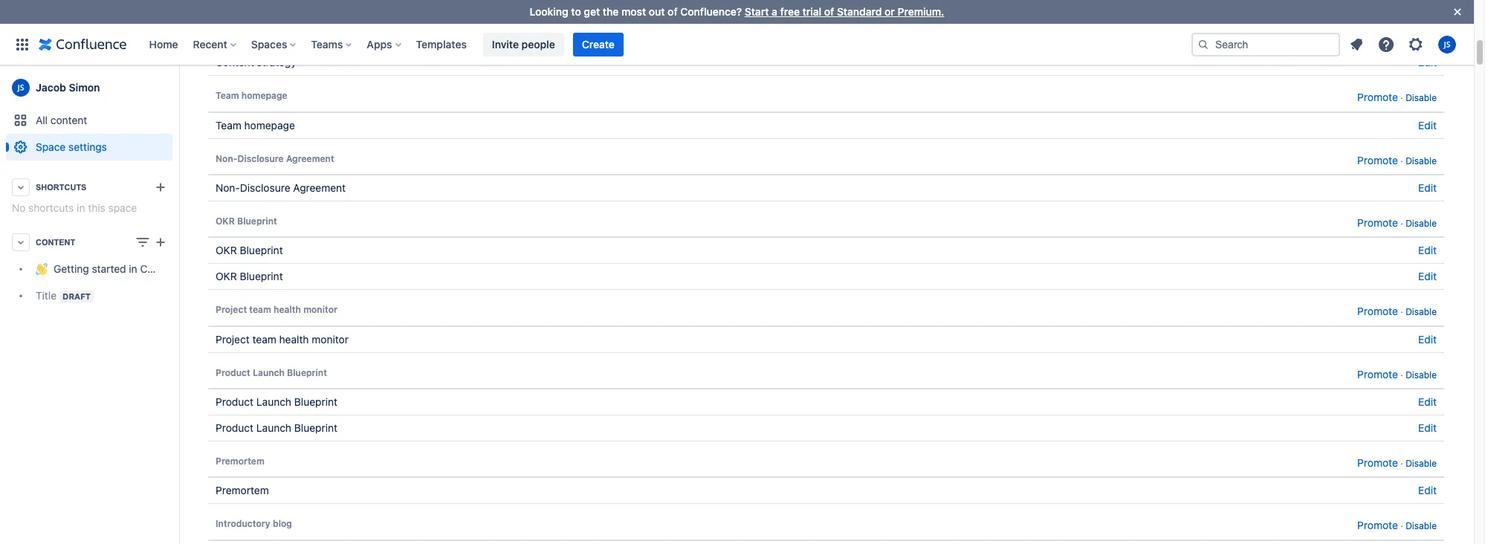 Task type: describe. For each thing, give the bounding box(es) containing it.
6 promote button from the top
[[1358, 455, 1399, 472]]

1 vertical spatial agreement
[[293, 182, 346, 194]]

content
[[50, 114, 87, 126]]

edit link for content strategy
[[1419, 56, 1438, 69]]

promote button for launch
[[1358, 366, 1399, 383]]

1 product launch blueprint from the top
[[216, 367, 327, 378]]

promote for disclosure
[[1358, 154, 1399, 166]]

2 team homepage from the top
[[216, 119, 295, 132]]

standard
[[837, 5, 882, 18]]

draft
[[63, 292, 91, 301]]

1 non- from the top
[[216, 153, 238, 164]]

templates link
[[412, 32, 471, 56]]

edit link for premortem
[[1419, 485, 1438, 497]]

edit link for non-disclosure agreement
[[1419, 182, 1438, 194]]

started
[[92, 263, 126, 276]]

promote button for homepage
[[1358, 89, 1399, 106]]

2 non- from the top
[[216, 182, 240, 194]]

0 vertical spatial launch
[[253, 367, 285, 378]]

okr blueprint for "edit" link corresponding to okr blueprint
[[216, 270, 283, 283]]

jacob
[[36, 81, 66, 94]]

0 vertical spatial monitor
[[304, 305, 338, 316]]

teams
[[311, 38, 343, 50]]

no shortcuts in this space
[[12, 202, 137, 214]]

promote for blog
[[1358, 519, 1399, 532]]

space settings
[[36, 141, 107, 153]]

home
[[149, 38, 178, 50]]

product for "edit" link corresponding to product launch blueprint
[[216, 422, 254, 434]]

your profile and preferences image
[[1439, 35, 1457, 53]]

help icon image
[[1378, 35, 1396, 53]]

0 vertical spatial team
[[249, 305, 271, 316]]

6 promote · disable from the top
[[1358, 457, 1438, 469]]

shortcuts
[[36, 183, 87, 192]]

getting started in confluence link
[[6, 256, 195, 283]]

2 project team health monitor from the top
[[216, 333, 349, 346]]

looking
[[530, 5, 569, 18]]

2 team from the top
[[216, 119, 242, 132]]

1 product from the top
[[216, 367, 250, 378]]

all content
[[36, 114, 87, 126]]

disable link for blueprint
[[1407, 218, 1438, 229]]

or
[[885, 5, 895, 18]]

1 vertical spatial homepage
[[244, 119, 295, 132]]

all content link
[[6, 107, 173, 134]]

create a page image
[[152, 234, 170, 251]]

8 edit from the top
[[1419, 396, 1438, 408]]

launch for eighth "edit" link from the top
[[256, 396, 292, 408]]

close image
[[1450, 3, 1467, 21]]

shortcuts button
[[6, 174, 173, 201]]

add shortcut image
[[152, 178, 170, 196]]

disable link for homepage
[[1407, 93, 1438, 104]]

start
[[745, 5, 769, 18]]

disable for blog
[[1407, 521, 1438, 532]]

invite
[[492, 38, 519, 50]]

promote · disable for disclosure
[[1358, 154, 1438, 166]]

2 non-disclosure agreement from the top
[[216, 182, 346, 194]]

introductory blog
[[216, 519, 292, 530]]

jacob simon link
[[6, 73, 173, 103]]

1 vertical spatial team
[[253, 333, 277, 346]]

promote for homepage
[[1358, 91, 1399, 104]]

Search field
[[1192, 32, 1341, 56]]

1 vertical spatial health
[[279, 333, 309, 346]]

okr for "edit" link corresponding to okr blueprint
[[216, 270, 237, 283]]

notification icon image
[[1348, 35, 1366, 53]]

banner containing home
[[0, 23, 1475, 65]]

jacob simon
[[36, 81, 100, 94]]

disable link for team
[[1407, 307, 1438, 318]]

no
[[12, 202, 26, 214]]

appswitcher icon image
[[13, 35, 31, 53]]

okr blueprint for fifth "edit" link
[[216, 244, 283, 257]]

promote button for blueprint
[[1358, 214, 1399, 232]]

0 vertical spatial health
[[274, 305, 301, 316]]

blog
[[273, 519, 292, 530]]

disable for disclosure
[[1407, 155, 1438, 166]]

1 team homepage from the top
[[216, 90, 288, 102]]

1 edit from the top
[[1419, 30, 1438, 43]]

spaces button
[[247, 32, 302, 56]]

promote for blueprint
[[1358, 217, 1399, 229]]

change view image
[[134, 234, 152, 251]]

1 vertical spatial monitor
[[312, 333, 349, 346]]

disable link for launch
[[1407, 369, 1438, 381]]

edit for project team health monitor
[[1419, 333, 1438, 346]]

· for disclosure
[[1401, 155, 1404, 166]]

0 vertical spatial content
[[216, 30, 254, 43]]

edit for product launch blueprint
[[1419, 422, 1438, 434]]

title
[[36, 289, 57, 302]]

edit link for project team health monitor
[[1419, 333, 1438, 346]]

apps button
[[363, 32, 407, 56]]

promote · disable for homepage
[[1358, 91, 1438, 104]]

5 edit link from the top
[[1419, 244, 1438, 257]]

edit link for team homepage
[[1419, 119, 1438, 132]]

1 project from the top
[[216, 305, 247, 316]]

in for started
[[129, 263, 137, 276]]

create link
[[573, 32, 624, 56]]

recent
[[193, 38, 227, 50]]

2 premortem from the top
[[216, 485, 269, 497]]

product for eighth "edit" link from the top
[[216, 396, 254, 408]]

6 · from the top
[[1401, 458, 1404, 469]]

invite people button
[[483, 32, 564, 56]]

space element
[[0, 65, 195, 544]]

2 project from the top
[[216, 333, 250, 346]]

1 team from the top
[[216, 90, 239, 102]]



Task type: vqa. For each thing, say whether or not it's contained in the screenshot.
Symbols IMAGE
no



Task type: locate. For each thing, give the bounding box(es) containing it.
monitor
[[304, 305, 338, 316], [312, 333, 349, 346]]

1 strategy from the top
[[257, 30, 297, 43]]

4 disable link from the top
[[1407, 307, 1438, 318]]

7 promote · disable from the top
[[1358, 519, 1438, 532]]

edit for premortem
[[1419, 485, 1438, 497]]

promote · disable
[[1358, 91, 1438, 104], [1358, 154, 1438, 166], [1358, 217, 1438, 229], [1358, 305, 1438, 318], [1358, 368, 1438, 381], [1358, 457, 1438, 469], [1358, 519, 1438, 532]]

2 product from the top
[[216, 396, 254, 408]]

free
[[781, 5, 800, 18]]

3 okr blueprint from the top
[[216, 270, 283, 283]]

non-
[[216, 153, 238, 164], [216, 182, 240, 194]]

2 content strategy from the top
[[216, 56, 297, 69]]

promote button
[[1358, 89, 1399, 106], [1358, 152, 1399, 169], [1358, 214, 1399, 232], [1358, 303, 1399, 320], [1358, 366, 1399, 383], [1358, 455, 1399, 472], [1358, 517, 1399, 535]]

shortcuts
[[28, 202, 74, 214]]

6 disable from the top
[[1407, 458, 1438, 469]]

promote · disable for team
[[1358, 305, 1438, 318]]

0 horizontal spatial of
[[668, 5, 678, 18]]

settings icon image
[[1408, 35, 1426, 53]]

spaces
[[251, 38, 287, 50]]

7 disable from the top
[[1407, 521, 1438, 532]]

product launch blueprint
[[216, 367, 327, 378], [216, 396, 338, 408], [216, 422, 338, 434]]

people
[[522, 38, 555, 50]]

product
[[216, 367, 250, 378], [216, 396, 254, 408], [216, 422, 254, 434]]

1 vertical spatial in
[[129, 263, 137, 276]]

0 vertical spatial product launch blueprint
[[216, 367, 327, 378]]

disable for launch
[[1407, 369, 1438, 381]]

content strategy down spaces
[[216, 56, 297, 69]]

1 vertical spatial okr
[[216, 244, 237, 257]]

0 vertical spatial product
[[216, 367, 250, 378]]

10 edit from the top
[[1419, 485, 1438, 497]]

0 vertical spatial strategy
[[257, 30, 297, 43]]

3 disable from the top
[[1407, 218, 1438, 229]]

edit link
[[1419, 30, 1438, 43], [1419, 56, 1438, 69], [1419, 119, 1438, 132], [1419, 182, 1438, 194], [1419, 244, 1438, 257], [1419, 270, 1438, 283], [1419, 333, 1438, 346], [1419, 396, 1438, 408], [1419, 422, 1438, 434], [1419, 485, 1438, 497]]

apps
[[367, 38, 392, 50]]

okr blueprint
[[216, 216, 277, 227], [216, 244, 283, 257], [216, 270, 283, 283]]

this
[[88, 202, 105, 214]]

content inside content dropdown button
[[36, 238, 75, 247]]

2 okr from the top
[[216, 244, 237, 257]]

1 vertical spatial project
[[216, 333, 250, 346]]

· for launch
[[1401, 369, 1404, 381]]

2 okr blueprint from the top
[[216, 244, 283, 257]]

most
[[622, 5, 646, 18]]

start a free trial of standard or premium. link
[[745, 5, 945, 18]]

0 vertical spatial okr blueprint
[[216, 216, 277, 227]]

2 edit link from the top
[[1419, 56, 1438, 69]]

7 edit from the top
[[1419, 333, 1438, 346]]

4 disable from the top
[[1407, 307, 1438, 318]]

1 vertical spatial team homepage
[[216, 119, 295, 132]]

create
[[582, 38, 615, 50]]

9 edit from the top
[[1419, 422, 1438, 434]]

1 vertical spatial project team health monitor
[[216, 333, 349, 346]]

7 disable link from the top
[[1407, 521, 1438, 532]]

edit link for product launch blueprint
[[1419, 422, 1438, 434]]

0 vertical spatial homepage
[[242, 90, 288, 102]]

space
[[108, 202, 137, 214]]

search image
[[1198, 38, 1210, 50]]

1 · from the top
[[1401, 93, 1404, 104]]

disable
[[1407, 93, 1438, 104], [1407, 155, 1438, 166], [1407, 218, 1438, 229], [1407, 307, 1438, 318], [1407, 369, 1438, 381], [1407, 458, 1438, 469], [1407, 521, 1438, 532]]

tree
[[6, 256, 195, 309]]

confluence image
[[39, 35, 127, 53], [39, 35, 127, 53]]

premium.
[[898, 5, 945, 18]]

blueprint
[[237, 216, 277, 227], [240, 244, 283, 257], [240, 270, 283, 283], [287, 367, 327, 378], [294, 396, 338, 408], [294, 422, 338, 434]]

5 edit from the top
[[1419, 244, 1438, 257]]

strategy down spaces
[[257, 56, 297, 69]]

2 vertical spatial okr
[[216, 270, 237, 283]]

2 promote · disable from the top
[[1358, 154, 1438, 166]]

disable for team
[[1407, 307, 1438, 318]]

1 vertical spatial premortem
[[216, 485, 269, 497]]

team
[[216, 90, 239, 102], [216, 119, 242, 132]]

2 of from the left
[[825, 5, 835, 18]]

· for team
[[1401, 307, 1404, 318]]

home link
[[145, 32, 183, 56]]

6 promote from the top
[[1358, 457, 1399, 469]]

5 disable from the top
[[1407, 369, 1438, 381]]

2 edit from the top
[[1419, 56, 1438, 69]]

to
[[571, 5, 581, 18]]

of
[[668, 5, 678, 18], [825, 5, 835, 18]]

in
[[77, 202, 85, 214], [129, 263, 137, 276]]

getting
[[54, 263, 89, 276]]

1 promote button from the top
[[1358, 89, 1399, 106]]

3 promote from the top
[[1358, 217, 1399, 229]]

· for blog
[[1401, 521, 1404, 532]]

1 vertical spatial launch
[[256, 396, 292, 408]]

1 non-disclosure agreement from the top
[[216, 153, 334, 164]]

disable link for blog
[[1407, 521, 1438, 532]]

1 vertical spatial strategy
[[257, 56, 297, 69]]

0 vertical spatial content strategy
[[216, 30, 297, 43]]

0 vertical spatial premortem
[[216, 456, 265, 467]]

2 vertical spatial okr blueprint
[[216, 270, 283, 283]]

3 · from the top
[[1401, 218, 1404, 229]]

content
[[216, 30, 254, 43], [216, 56, 254, 69], [36, 238, 75, 247]]

2 vertical spatial product launch blueprint
[[216, 422, 338, 434]]

4 edit from the top
[[1419, 182, 1438, 194]]

disable for homepage
[[1407, 93, 1438, 104]]

0 vertical spatial okr
[[216, 216, 235, 227]]

in for shortcuts
[[77, 202, 85, 214]]

3 promote button from the top
[[1358, 214, 1399, 232]]

promote · disable for launch
[[1358, 368, 1438, 381]]

project team health monitor
[[216, 305, 338, 316], [216, 333, 349, 346]]

5 promote button from the top
[[1358, 366, 1399, 383]]

1 vertical spatial team
[[216, 119, 242, 132]]

product launch blueprint for "edit" link corresponding to product launch blueprint
[[216, 422, 338, 434]]

0 vertical spatial agreement
[[286, 153, 334, 164]]

6 edit from the top
[[1419, 270, 1438, 283]]

1 vertical spatial content
[[216, 56, 254, 69]]

introductory
[[216, 519, 271, 530]]

8 edit link from the top
[[1419, 396, 1438, 408]]

1 vertical spatial okr blueprint
[[216, 244, 283, 257]]

content up getting on the left of page
[[36, 238, 75, 247]]

space
[[36, 141, 66, 153]]

premortem
[[216, 456, 265, 467], [216, 485, 269, 497]]

4 promote · disable from the top
[[1358, 305, 1438, 318]]

3 disable link from the top
[[1407, 218, 1438, 229]]

0 vertical spatial project team health monitor
[[216, 305, 338, 316]]

trial
[[803, 5, 822, 18]]

7 promote from the top
[[1358, 519, 1399, 532]]

2 promote from the top
[[1358, 154, 1399, 166]]

2 disable link from the top
[[1407, 155, 1438, 166]]

1 vertical spatial disclosure
[[240, 182, 290, 194]]

3 okr from the top
[[216, 270, 237, 283]]

in right the started
[[129, 263, 137, 276]]

content down recent
[[216, 56, 254, 69]]

product launch blueprint for eighth "edit" link from the top
[[216, 396, 338, 408]]

the
[[603, 5, 619, 18]]

·
[[1401, 93, 1404, 104], [1401, 155, 1404, 166], [1401, 218, 1404, 229], [1401, 307, 1404, 318], [1401, 369, 1404, 381], [1401, 458, 1404, 469], [1401, 521, 1404, 532]]

content right home
[[216, 30, 254, 43]]

team
[[249, 305, 271, 316], [253, 333, 277, 346]]

1 vertical spatial non-disclosure agreement
[[216, 182, 346, 194]]

7 edit link from the top
[[1419, 333, 1438, 346]]

get
[[584, 5, 600, 18]]

templates
[[416, 38, 467, 50]]

1 premortem from the top
[[216, 456, 265, 467]]

okr
[[216, 216, 235, 227], [216, 244, 237, 257], [216, 270, 237, 283]]

content strategy for "edit" link associated with content strategy
[[216, 56, 297, 69]]

of right trial at the right top
[[825, 5, 835, 18]]

global element
[[9, 23, 1192, 65]]

promote button for blog
[[1358, 517, 1399, 535]]

4 promote button from the top
[[1358, 303, 1399, 320]]

confluence
[[140, 263, 195, 276]]

6 disable link from the top
[[1407, 458, 1438, 469]]

content button
[[6, 229, 173, 256]]

0 vertical spatial team
[[216, 90, 239, 102]]

promote · disable for blog
[[1358, 519, 1438, 532]]

5 promote · disable from the top
[[1358, 368, 1438, 381]]

1 vertical spatial non-
[[216, 182, 240, 194]]

7 promote button from the top
[[1358, 517, 1399, 535]]

edit for content strategy
[[1419, 56, 1438, 69]]

3 product from the top
[[216, 422, 254, 434]]

1 horizontal spatial of
[[825, 5, 835, 18]]

strategy for "edit" link associated with content strategy
[[257, 56, 297, 69]]

looking to get the most out of confluence? start a free trial of standard or premium.
[[530, 5, 945, 18]]

strategy for 10th "edit" link from the bottom
[[257, 30, 297, 43]]

7 · from the top
[[1401, 521, 1404, 532]]

agreement
[[286, 153, 334, 164], [293, 182, 346, 194]]

5 disable link from the top
[[1407, 369, 1438, 381]]

4 edit link from the top
[[1419, 182, 1438, 194]]

promote button for disclosure
[[1358, 152, 1399, 169]]

title draft
[[36, 289, 91, 302]]

space settings link
[[6, 134, 173, 161]]

2 vertical spatial launch
[[256, 422, 292, 434]]

homepage
[[242, 90, 288, 102], [244, 119, 295, 132]]

1 disable from the top
[[1407, 93, 1438, 104]]

1 edit link from the top
[[1419, 30, 1438, 43]]

1 horizontal spatial in
[[129, 263, 137, 276]]

2 promote button from the top
[[1358, 152, 1399, 169]]

2 disable from the top
[[1407, 155, 1438, 166]]

5 · from the top
[[1401, 369, 1404, 381]]

settings
[[68, 141, 107, 153]]

disclosure
[[238, 153, 284, 164], [240, 182, 290, 194]]

2 product launch blueprint from the top
[[216, 396, 338, 408]]

strategy
[[257, 30, 297, 43], [257, 56, 297, 69]]

content strategy left teams
[[216, 30, 297, 43]]

edit for non-disclosure agreement
[[1419, 182, 1438, 194]]

launch
[[253, 367, 285, 378], [256, 396, 292, 408], [256, 422, 292, 434]]

content strategy for 10th "edit" link from the bottom
[[216, 30, 297, 43]]

all
[[36, 114, 48, 126]]

0 vertical spatial disclosure
[[238, 153, 284, 164]]

disable link for disclosure
[[1407, 155, 1438, 166]]

health
[[274, 305, 301, 316], [279, 333, 309, 346]]

tree inside space element
[[6, 256, 195, 309]]

teams button
[[307, 32, 358, 56]]

2 vertical spatial product
[[216, 422, 254, 434]]

promote for launch
[[1358, 368, 1399, 381]]

1 promote from the top
[[1358, 91, 1399, 104]]

promote · disable for blueprint
[[1358, 217, 1438, 229]]

tree containing getting started in confluence
[[6, 256, 195, 309]]

1 disable link from the top
[[1407, 93, 1438, 104]]

0 vertical spatial team homepage
[[216, 90, 288, 102]]

non-disclosure agreement
[[216, 153, 334, 164], [216, 182, 346, 194]]

3 edit from the top
[[1419, 119, 1438, 132]]

invite people
[[492, 38, 555, 50]]

3 edit link from the top
[[1419, 119, 1438, 132]]

of right out
[[668, 5, 678, 18]]

1 promote · disable from the top
[[1358, 91, 1438, 104]]

1 okr from the top
[[216, 216, 235, 227]]

promote for team
[[1358, 305, 1399, 318]]

9 edit link from the top
[[1419, 422, 1438, 434]]

confluence?
[[681, 5, 742, 18]]

edit link for okr blueprint
[[1419, 270, 1438, 283]]

4 · from the top
[[1401, 307, 1404, 318]]

1 content strategy from the top
[[216, 30, 297, 43]]

in left this
[[77, 202, 85, 214]]

0 vertical spatial non-disclosure agreement
[[216, 153, 334, 164]]

0 vertical spatial in
[[77, 202, 85, 214]]

strategy left teams
[[257, 30, 297, 43]]

project
[[216, 305, 247, 316], [216, 333, 250, 346]]

out
[[649, 5, 665, 18]]

collapse sidebar image
[[162, 73, 195, 103]]

launch for "edit" link corresponding to product launch blueprint
[[256, 422, 292, 434]]

1 vertical spatial product
[[216, 396, 254, 408]]

4 promote from the top
[[1358, 305, 1399, 318]]

1 of from the left
[[668, 5, 678, 18]]

· for homepage
[[1401, 93, 1404, 104]]

simon
[[69, 81, 100, 94]]

promote button for team
[[1358, 303, 1399, 320]]

okr for fifth "edit" link
[[216, 244, 237, 257]]

disable for blueprint
[[1407, 218, 1438, 229]]

2 vertical spatial content
[[36, 238, 75, 247]]

1 okr blueprint from the top
[[216, 216, 277, 227]]

2 strategy from the top
[[257, 56, 297, 69]]

6 edit link from the top
[[1419, 270, 1438, 283]]

team homepage
[[216, 90, 288, 102], [216, 119, 295, 132]]

getting started in confluence
[[54, 263, 195, 276]]

content strategy
[[216, 30, 297, 43], [216, 56, 297, 69]]

0 vertical spatial non-
[[216, 153, 238, 164]]

· for blueprint
[[1401, 218, 1404, 229]]

edit for okr blueprint
[[1419, 270, 1438, 283]]

in inside getting started in confluence link
[[129, 263, 137, 276]]

0 horizontal spatial in
[[77, 202, 85, 214]]

5 promote from the top
[[1358, 368, 1399, 381]]

a
[[772, 5, 778, 18]]

promote
[[1358, 91, 1399, 104], [1358, 154, 1399, 166], [1358, 217, 1399, 229], [1358, 305, 1399, 318], [1358, 368, 1399, 381], [1358, 457, 1399, 469], [1358, 519, 1399, 532]]

banner
[[0, 23, 1475, 65]]

edit for team homepage
[[1419, 119, 1438, 132]]

recent button
[[189, 32, 242, 56]]

2 · from the top
[[1401, 155, 1404, 166]]

disable link
[[1407, 93, 1438, 104], [1407, 155, 1438, 166], [1407, 218, 1438, 229], [1407, 307, 1438, 318], [1407, 369, 1438, 381], [1407, 458, 1438, 469], [1407, 521, 1438, 532]]

3 product launch blueprint from the top
[[216, 422, 338, 434]]

1 vertical spatial product launch blueprint
[[216, 396, 338, 408]]

10 edit link from the top
[[1419, 485, 1438, 497]]

3 promote · disable from the top
[[1358, 217, 1438, 229]]

1 project team health monitor from the top
[[216, 305, 338, 316]]

0 vertical spatial project
[[216, 305, 247, 316]]

1 vertical spatial content strategy
[[216, 56, 297, 69]]

edit
[[1419, 30, 1438, 43], [1419, 56, 1438, 69], [1419, 119, 1438, 132], [1419, 182, 1438, 194], [1419, 244, 1438, 257], [1419, 270, 1438, 283], [1419, 333, 1438, 346], [1419, 396, 1438, 408], [1419, 422, 1438, 434], [1419, 485, 1438, 497]]



